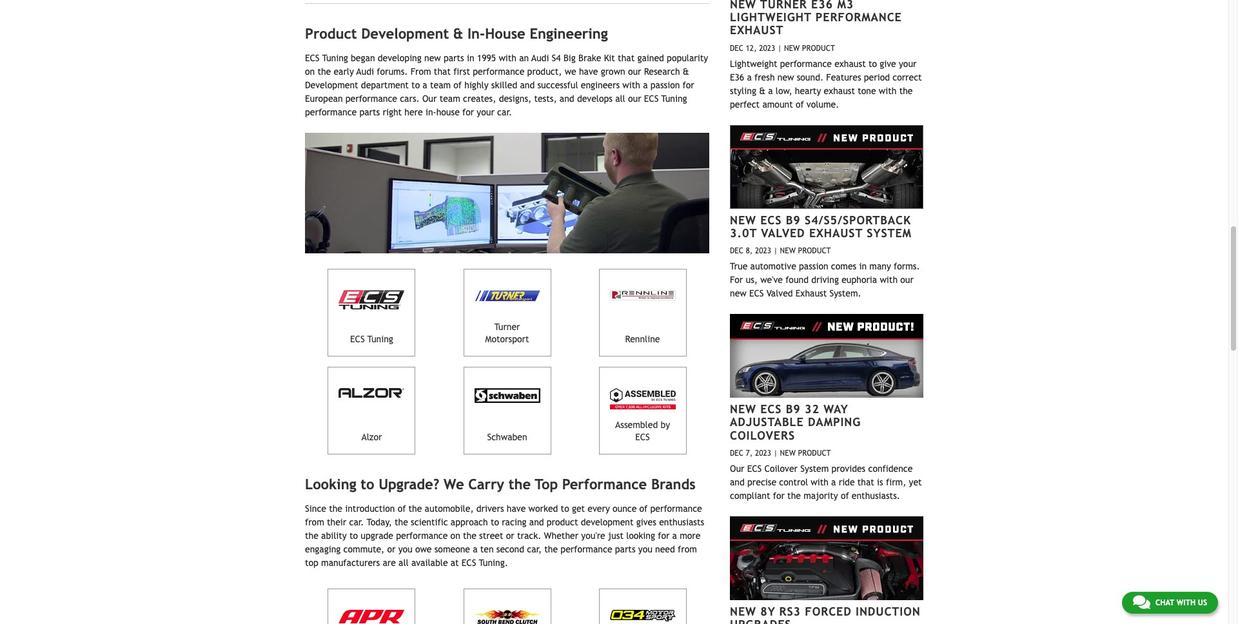 Task type: describe. For each thing, give the bounding box(es) containing it.
successful
[[538, 80, 579, 91]]

developing
[[378, 53, 422, 64]]

to up the introduction
[[361, 476, 375, 493]]

majority
[[804, 491, 839, 501]]

alzor
[[362, 432, 382, 442]]

began
[[351, 53, 375, 64]]

introduction
[[345, 504, 395, 514]]

a left ten
[[473, 545, 478, 555]]

& inside ecs tuning began developing new parts in 1995 with an audi s4 big brake kit that gained popularity on the early audi forums. from that first performance product, we have grown our research & development department to a team of highly skilled and successful engineers with a passion for european performance cars. our team creates, designs, tests, and develops all our ecs tuning performance parts right here in-house for your car.
[[683, 67, 690, 77]]

get
[[572, 504, 585, 514]]

right
[[383, 107, 402, 118]]

an
[[520, 53, 529, 64]]

with inside dec 8, 2023 | new product true automotive passion comes in many forms. for us, we've found driving euphoria with our new ecs valved exhaust system.
[[880, 275, 898, 285]]

the inside dec 7, 2023 | new product our ecs coilover system provides confidence and precise control with a ride that is firm, yet compliant for the majority of enthusiasts.
[[788, 491, 801, 501]]

the up engaging
[[305, 531, 319, 542]]

3.0t
[[730, 226, 758, 240]]

since
[[305, 504, 326, 514]]

have inside ecs tuning began developing new parts in 1995 with an audi s4 big brake kit that gained popularity on the early audi forums. from that first performance product, we have grown our research & development department to a team of highly skilled and successful engineers with a passion for european performance cars. our team creates, designs, tests, and develops all our ecs tuning performance parts right here in-house for your car.
[[579, 67, 598, 77]]

performance down the department
[[346, 94, 397, 104]]

1 vertical spatial team
[[440, 94, 461, 104]]

2023 inside "dec 12, 2023 | new product lightweight performance exhaust to give your e36 a fresh new sound. features period correct styling & a low, hearty exhaust tone with the perfect amount of volume."
[[760, 44, 776, 53]]

new inside new turner e36 m3 lightweight performance exhaust
[[730, 0, 757, 11]]

motorsport
[[486, 334, 529, 344]]

1 vertical spatial parts
[[360, 107, 380, 118]]

dec 12, 2023 | new product lightweight performance exhaust to give your e36 a fresh new sound. features period correct styling & a low, hearty exhaust tone with the perfect amount of volume.
[[730, 44, 923, 109]]

induction
[[856, 605, 921, 619]]

chat
[[1156, 599, 1175, 608]]

coilovers
[[730, 429, 796, 442]]

gained
[[638, 53, 665, 64]]

tone
[[858, 85, 877, 96]]

ecs inside new ecs b9 32 way adjustable damping coilovers
[[761, 403, 782, 416]]

whether
[[544, 531, 579, 542]]

with inside "dec 12, 2023 | new product lightweight performance exhaust to give your e36 a fresh new sound. features period correct styling & a low, hearty exhaust tone with the perfect amount of volume."
[[879, 85, 897, 96]]

house
[[437, 107, 460, 118]]

found
[[786, 275, 809, 285]]

new inside "dec 12, 2023 | new product lightweight performance exhaust to give your e36 a fresh new sound. features period correct styling & a low, hearty exhaust tone with the perfect amount of volume."
[[785, 44, 800, 53]]

with inside dec 7, 2023 | new product our ecs coilover system provides confidence and precise control with a ride that is firm, yet compliant for the majority of enthusiasts.
[[811, 477, 829, 488]]

new inside dec 8, 2023 | new product true automotive passion comes in many forms. for us, we've found driving euphoria with our new ecs valved exhaust system.
[[781, 246, 796, 256]]

new 8y rs3 forced induction upgrades image
[[730, 517, 924, 601]]

0 vertical spatial that
[[618, 53, 635, 64]]

new inside ecs tuning began developing new parts in 1995 with an audi s4 big brake kit that gained popularity on the early audi forums. from that first performance product, we have grown our research & development department to a team of highly skilled and successful engineers with a passion for european performance cars. our team creates, designs, tests, and develops all our ecs tuning performance parts right here in-house for your car.
[[425, 53, 441, 64]]

brake
[[579, 53, 602, 64]]

for inside dec 7, 2023 | new product our ecs coilover system provides confidence and precise control with a ride that is firm, yet compliant for the majority of enthusiasts.
[[774, 491, 785, 501]]

approach
[[451, 518, 488, 528]]

confidence
[[869, 464, 913, 474]]

parts inside since the introduction of the automobile, drivers have worked to get every ounce of performance from their car. today, the scientific approach to racing and product development gives enthusiasts the ability to upgrade performance on the street or track.  whether you're just looking for a more engaging commute, or you owe someone a ten second car, the performance parts you need from top manufacturers are all available at ecs tuning.
[[615, 545, 636, 555]]

a down from
[[423, 80, 428, 91]]

every
[[588, 504, 610, 514]]

turner motorsport link
[[464, 269, 551, 357]]

s4/s5/sportback
[[805, 213, 912, 227]]

forced
[[806, 605, 852, 619]]

alzor link
[[328, 367, 416, 455]]

8y
[[761, 605, 776, 619]]

ecs tuning link
[[328, 269, 416, 357]]

designs,
[[499, 94, 532, 104]]

in-
[[426, 107, 437, 118]]

and down successful
[[560, 94, 575, 104]]

new ecs b9 s4/s5/sportback 3.0t valved exhaust system link
[[730, 213, 912, 240]]

our inside dec 7, 2023 | new product our ecs coilover system provides confidence and precise control with a ride that is firm, yet compliant for the majority of enthusiasts.
[[730, 464, 745, 474]]

we
[[565, 67, 577, 77]]

house
[[485, 25, 526, 42]]

product for lightweight
[[803, 44, 836, 53]]

precise
[[748, 477, 777, 488]]

all inside ecs tuning began developing new parts in 1995 with an audi s4 big brake kit that gained popularity on the early audi forums. from that first performance product, we have grown our research & development department to a team of highly skilled and successful engineers with a passion for european performance cars. our team creates, designs, tests, and develops all our ecs tuning performance parts right here in-house for your car.
[[616, 94, 626, 104]]

the right today,
[[395, 518, 408, 528]]

creates,
[[463, 94, 496, 104]]

schwaben link
[[464, 367, 551, 455]]

the left top
[[509, 476, 531, 493]]

8,
[[746, 246, 753, 256]]

engineers
[[581, 80, 620, 91]]

euphoria
[[842, 275, 878, 285]]

ride
[[839, 477, 855, 488]]

new ecs b9 32 way adjustable damping coilovers
[[730, 403, 862, 442]]

2 you from the left
[[639, 545, 653, 555]]

at
[[451, 558, 459, 569]]

with down grown
[[623, 80, 641, 91]]

| inside "dec 12, 2023 | new product lightweight performance exhaust to give your e36 a fresh new sound. features period correct styling & a low, hearty exhaust tone with the perfect amount of volume."
[[778, 44, 782, 53]]

department
[[361, 80, 409, 91]]

you're
[[582, 531, 606, 542]]

track.
[[517, 531, 542, 542]]

gives
[[637, 518, 657, 528]]

a left low, at the top right
[[769, 85, 773, 96]]

perfect
[[730, 99, 760, 109]]

performance inside "dec 12, 2023 | new product lightweight performance exhaust to give your e36 a fresh new sound. features period correct styling & a low, hearty exhaust tone with the perfect amount of volume."
[[781, 58, 832, 69]]

of down upgrade? at bottom left
[[398, 504, 406, 514]]

is
[[878, 477, 884, 488]]

chat with us link
[[1123, 592, 1219, 614]]

7,
[[746, 449, 753, 458]]

from
[[411, 67, 431, 77]]

for down creates,
[[463, 107, 474, 118]]

product for our
[[799, 449, 831, 458]]

performance down you're
[[561, 545, 613, 555]]

exhaust for turner
[[730, 23, 784, 37]]

we've
[[761, 275, 783, 285]]

ecs tuning
[[350, 334, 394, 344]]

product for true
[[799, 246, 831, 256]]

here
[[405, 107, 423, 118]]

for down popularity
[[683, 80, 695, 91]]

ecs inside dec 7, 2023 | new product our ecs coilover system provides confidence and precise control with a ride that is firm, yet compliant for the majority of enthusiasts.
[[748, 464, 762, 474]]

first
[[454, 67, 470, 77]]

development
[[581, 518, 634, 528]]

on inside ecs tuning began developing new parts in 1995 with an audi s4 big brake kit that gained popularity on the early audi forums. from that first performance product, we have grown our research & development department to a team of highly skilled and successful engineers with a passion for european performance cars. our team creates, designs, tests, and develops all our ecs tuning performance parts right here in-house for your car.
[[305, 67, 315, 77]]

ecs inside dec 8, 2023 | new product true automotive passion comes in many forms. for us, we've found driving euphoria with our new ecs valved exhaust system.
[[750, 288, 764, 299]]

by
[[661, 420, 671, 430]]

shop our catalog of 034motorsport parts image
[[610, 611, 676, 622]]

fresh
[[755, 72, 775, 82]]

in inside ecs tuning began developing new parts in 1995 with an audi s4 big brake kit that gained popularity on the early audi forums. from that first performance product, we have grown our research & development department to a team of highly skilled and successful engineers with a passion for european performance cars. our team creates, designs, tests, and develops all our ecs tuning performance parts right here in-house for your car.
[[467, 53, 475, 64]]

ability
[[321, 531, 347, 542]]

looking
[[305, 476, 357, 493]]

new 8y rs3 forced induction upgrades
[[730, 605, 921, 625]]

system inside new ecs b9 s4/s5/sportback 3.0t valved exhaust system
[[867, 226, 912, 240]]

the up scientific at the left of page
[[409, 504, 422, 514]]

0 vertical spatial our
[[628, 67, 642, 77]]

to left get
[[561, 504, 570, 514]]

tuning for ecs tuning
[[368, 334, 394, 344]]

car,
[[527, 545, 542, 555]]

rennline
[[626, 334, 660, 344]]

b9 for adjustable
[[786, 403, 801, 416]]

skilled
[[492, 80, 518, 91]]

new inside new ecs b9 32 way adjustable damping coilovers
[[730, 403, 757, 416]]

0 vertical spatial exhaust
[[835, 58, 866, 69]]

turner inside new turner e36 m3 lightweight performance exhaust
[[761, 0, 808, 11]]

top
[[535, 476, 558, 493]]

of up the gives
[[640, 504, 648, 514]]

passion inside ecs tuning began developing new parts in 1995 with an audi s4 big brake kit that gained popularity on the early audi forums. from that first performance product, we have grown our research & development department to a team of highly skilled and successful engineers with a passion for european performance cars. our team creates, designs, tests, and develops all our ecs tuning performance parts right here in-house for your car.
[[651, 80, 680, 91]]

their
[[327, 518, 347, 528]]

enthusiasts
[[660, 518, 705, 528]]

0 horizontal spatial that
[[434, 67, 451, 77]]

1 horizontal spatial or
[[506, 531, 515, 542]]

top
[[305, 558, 319, 569]]

damping
[[808, 416, 862, 429]]

tests,
[[535, 94, 557, 104]]

performance inside new turner e36 m3 lightweight performance exhaust
[[816, 10, 903, 24]]

the inside ecs tuning began developing new parts in 1995 with an audi s4 big brake kit that gained popularity on the early audi forums. from that first performance product, we have grown our research & development department to a team of highly skilled and successful engineers with a passion for european performance cars. our team creates, designs, tests, and develops all our ecs tuning performance parts right here in-house for your car.
[[318, 67, 331, 77]]

0 horizontal spatial from
[[305, 518, 324, 528]]

compliant
[[730, 491, 771, 501]]

s4
[[552, 53, 561, 64]]

new inside "dec 12, 2023 | new product lightweight performance exhaust to give your e36 a fresh new sound. features period correct styling & a low, hearty exhaust tone with the perfect amount of volume."
[[778, 72, 795, 82]]

a down enthusiasts
[[673, 531, 678, 542]]

car. inside ecs tuning began developing new parts in 1995 with an audi s4 big brake kit that gained popularity on the early audi forums. from that first performance product, we have grown our research & development department to a team of highly skilled and successful engineers with a passion for european performance cars. our team creates, designs, tests, and develops all our ecs tuning performance parts right here in-house for your car.
[[498, 107, 512, 118]]

the down approach
[[463, 531, 477, 542]]

carry
[[469, 476, 505, 493]]

new inside dec 7, 2023 | new product our ecs coilover system provides confidence and precise control with a ride that is firm, yet compliant for the majority of enthusiasts.
[[781, 449, 796, 458]]

brands
[[652, 476, 696, 493]]

new 8y rs3 forced induction upgrades link
[[730, 605, 921, 625]]

with left an
[[499, 53, 517, 64]]

are
[[383, 558, 396, 569]]

give
[[880, 58, 897, 69]]

engineering
[[530, 25, 608, 42]]

exhaust inside dec 8, 2023 | new product true automotive passion comes in many forms. for us, we've found driving euphoria with our new ecs valved exhaust system.
[[796, 288, 827, 299]]

exhaust for ecs
[[810, 226, 864, 240]]

product up began
[[305, 25, 357, 42]]



Task type: vqa. For each thing, say whether or not it's contained in the screenshot.
as
no



Task type: locate. For each thing, give the bounding box(es) containing it.
parts up first
[[444, 53, 464, 64]]

0 vertical spatial &
[[453, 25, 464, 42]]

12,
[[746, 44, 757, 53]]

new down for
[[730, 288, 747, 299]]

and inside dec 7, 2023 | new product our ecs coilover system provides confidence and precise control with a ride that is firm, yet compliant for the majority of enthusiasts.
[[730, 477, 745, 488]]

1 vertical spatial passion
[[799, 261, 829, 272]]

a up styling
[[747, 72, 752, 82]]

32
[[805, 403, 820, 416]]

2 horizontal spatial new
[[778, 72, 795, 82]]

parts
[[444, 53, 464, 64], [360, 107, 380, 118], [615, 545, 636, 555]]

need
[[656, 545, 675, 555]]

and up the compliant
[[730, 477, 745, 488]]

0 vertical spatial valved
[[762, 226, 806, 240]]

1 dec from the top
[[730, 44, 744, 53]]

1 horizontal spatial tuning
[[368, 334, 394, 344]]

valved inside new ecs b9 s4/s5/sportback 3.0t valved exhaust system
[[762, 226, 806, 240]]

new up coilover
[[781, 449, 796, 458]]

0 horizontal spatial &
[[453, 25, 464, 42]]

schwaben
[[487, 432, 528, 442]]

system inside dec 7, 2023 | new product our ecs coilover system provides confidence and precise control with a ride that is firm, yet compliant for the majority of enthusiasts.
[[801, 464, 829, 474]]

1 vertical spatial exhaust
[[824, 85, 856, 96]]

exhaust inside new ecs b9 s4/s5/sportback 3.0t valved exhaust system
[[810, 226, 864, 240]]

new up the coilovers
[[730, 403, 757, 416]]

us
[[1199, 599, 1208, 608]]

0 vertical spatial dec
[[730, 44, 744, 53]]

tuning.
[[479, 558, 508, 569]]

period
[[865, 72, 890, 82]]

product down new turner e36 m3 lightweight performance exhaust link
[[803, 44, 836, 53]]

b9 right "new"
[[786, 213, 801, 227]]

1 vertical spatial lightweight
[[730, 58, 778, 69]]

the down correct
[[900, 85, 913, 96]]

from down the more
[[678, 545, 697, 555]]

second
[[497, 545, 525, 555]]

performance up "owe"
[[396, 531, 448, 542]]

for inside since the introduction of the automobile, drivers have worked to get every ounce of performance from their car. today, the scientific approach to racing and product development gives enthusiasts the ability to upgrade performance on the street or track.  whether you're just looking for a more engaging commute, or you owe someone a ten second car, the performance parts you need from top manufacturers are all available at ecs tuning.
[[658, 531, 670, 542]]

a inside dec 7, 2023 | new product our ecs coilover system provides confidence and precise control with a ride that is firm, yet compliant for the majority of enthusiasts.
[[832, 477, 837, 488]]

1 vertical spatial &
[[683, 67, 690, 77]]

performance
[[781, 58, 832, 69], [473, 67, 525, 77], [346, 94, 397, 104], [305, 107, 357, 118], [651, 504, 703, 514], [396, 531, 448, 542], [561, 545, 613, 555]]

you down looking
[[639, 545, 653, 555]]

street
[[479, 531, 504, 542]]

0 vertical spatial exhaust
[[730, 23, 784, 37]]

b9 left 32 in the right of the page
[[786, 403, 801, 416]]

0 horizontal spatial passion
[[651, 80, 680, 91]]

1 horizontal spatial &
[[683, 67, 690, 77]]

of inside dec 7, 2023 | new product our ecs coilover system provides confidence and precise control with a ride that is firm, yet compliant for the majority of enthusiasts.
[[841, 491, 850, 501]]

0 vertical spatial e36
[[812, 0, 834, 11]]

passion down research
[[651, 80, 680, 91]]

of inside "dec 12, 2023 | new product lightweight performance exhaust to give your e36 a fresh new sound. features period correct styling & a low, hearty exhaust tone with the perfect amount of volume."
[[796, 99, 804, 109]]

forums.
[[377, 67, 408, 77]]

our inside ecs tuning began developing new parts in 1995 with an audi s4 big brake kit that gained popularity on the early audi forums. from that first performance product, we have grown our research & development department to a team of highly skilled and successful engineers with a passion for european performance cars. our team creates, designs, tests, and develops all our ecs tuning performance parts right here in-house for your car.
[[423, 94, 437, 104]]

your up correct
[[899, 58, 917, 69]]

1 vertical spatial on
[[451, 531, 461, 542]]

racing
[[502, 518, 527, 528]]

product up control
[[799, 449, 831, 458]]

development inside ecs tuning began developing new parts in 1995 with an audi s4 big brake kit that gained popularity on the early audi forums. from that first performance product, we have grown our research & development department to a team of highly skilled and successful engineers with a passion for european performance cars. our team creates, designs, tests, and develops all our ecs tuning performance parts right here in-house for your car.
[[305, 80, 359, 91]]

new turner e36 m3 lightweight performance exhaust link
[[730, 0, 903, 37]]

1 vertical spatial system
[[801, 464, 829, 474]]

for up the need
[[658, 531, 670, 542]]

1 vertical spatial 2023
[[756, 246, 772, 256]]

1 vertical spatial that
[[434, 67, 451, 77]]

or up second
[[506, 531, 515, 542]]

b9
[[786, 213, 801, 227], [786, 403, 801, 416]]

1 vertical spatial audi
[[357, 67, 374, 77]]

0 horizontal spatial your
[[477, 107, 495, 118]]

ecs inside the assembled by ecs
[[636, 432, 650, 442]]

highly
[[465, 80, 489, 91]]

e36 up styling
[[730, 72, 745, 82]]

0 vertical spatial lightweight
[[730, 10, 812, 24]]

0 vertical spatial from
[[305, 518, 324, 528]]

looking
[[627, 531, 656, 542]]

0 horizontal spatial parts
[[360, 107, 380, 118]]

2023 inside dec 7, 2023 | new product our ecs coilover system provides confidence and precise control with a ride that is firm, yet compliant for the majority of enthusiasts.
[[756, 449, 772, 458]]

0 vertical spatial performance
[[816, 10, 903, 24]]

new up low, at the top right
[[778, 72, 795, 82]]

e36
[[812, 0, 834, 11], [730, 72, 745, 82]]

your inside "dec 12, 2023 | new product lightweight performance exhaust to give your e36 a fresh new sound. features period correct styling & a low, hearty exhaust tone with the perfect amount of volume."
[[899, 58, 917, 69]]

0 vertical spatial 2023
[[760, 44, 776, 53]]

all down engineers
[[616, 94, 626, 104]]

with inside 'link'
[[1177, 599, 1196, 608]]

0 horizontal spatial or
[[387, 545, 396, 555]]

1 you from the left
[[399, 545, 413, 555]]

in left 1995
[[467, 53, 475, 64]]

1 horizontal spatial car.
[[498, 107, 512, 118]]

new up automotive
[[781, 246, 796, 256]]

volume.
[[807, 99, 840, 109]]

the inside "dec 12, 2023 | new product lightweight performance exhaust to give your e36 a fresh new sound. features period correct styling & a low, hearty exhaust tone with the perfect amount of volume."
[[900, 85, 913, 96]]

0 vertical spatial parts
[[444, 53, 464, 64]]

1 horizontal spatial parts
[[444, 53, 464, 64]]

2 horizontal spatial that
[[858, 477, 875, 488]]

product down new ecs b9 s4/s5/sportback 3.0t valved exhaust system
[[799, 246, 831, 256]]

| for new
[[774, 449, 778, 458]]

2 lightweight from the top
[[730, 58, 778, 69]]

lightweight inside new turner e36 m3 lightweight performance exhaust
[[730, 10, 812, 24]]

new inside dec 8, 2023 | new product true automotive passion comes in many forms. for us, we've found driving euphoria with our new ecs valved exhaust system.
[[730, 288, 747, 299]]

1 vertical spatial have
[[507, 504, 526, 514]]

0 vertical spatial audi
[[532, 53, 549, 64]]

that right kit
[[618, 53, 635, 64]]

1 horizontal spatial audi
[[532, 53, 549, 64]]

1 horizontal spatial on
[[451, 531, 461, 542]]

shop our catalog of apr parts image
[[339, 611, 405, 624]]

audi down began
[[357, 67, 374, 77]]

to inside "dec 12, 2023 | new product lightweight performance exhaust to give your e36 a fresh new sound. features period correct styling & a low, hearty exhaust tone with the perfect amount of volume."
[[869, 58, 878, 69]]

assembled by ecs
[[616, 420, 671, 442]]

e36 inside "dec 12, 2023 | new product lightweight performance exhaust to give your e36 a fresh new sound. features period correct styling & a low, hearty exhaust tone with the perfect amount of volume."
[[730, 72, 745, 82]]

coilover
[[765, 464, 798, 474]]

2023 for new
[[756, 246, 772, 256]]

0 vertical spatial tuning
[[322, 53, 348, 64]]

new ecs b9 32 way adjustable damping coilovers image
[[730, 314, 924, 398]]

1 horizontal spatial your
[[899, 58, 917, 69]]

0 horizontal spatial system
[[801, 464, 829, 474]]

all right are
[[399, 558, 409, 569]]

| up automotive
[[774, 246, 778, 256]]

1 horizontal spatial in
[[860, 261, 867, 272]]

b9 inside new ecs b9 s4/s5/sportback 3.0t valved exhaust system
[[786, 213, 801, 227]]

2 vertical spatial tuning
[[368, 334, 394, 344]]

your inside ecs tuning began developing new parts in 1995 with an audi s4 big brake kit that gained popularity on the early audi forums. from that first performance product, we have grown our research & development department to a team of highly skilled and successful engineers with a passion for european performance cars. our team creates, designs, tests, and develops all our ecs tuning performance parts right here in-house for your car.
[[477, 107, 495, 118]]

shop our catalog of south bend clutch parts image
[[475, 611, 540, 625]]

team down from
[[430, 80, 451, 91]]

a down research
[[643, 80, 648, 91]]

1 horizontal spatial from
[[678, 545, 697, 555]]

0 horizontal spatial car.
[[349, 518, 364, 528]]

yet
[[910, 477, 923, 488]]

b9 for valved
[[786, 213, 801, 227]]

exhaust up 12,
[[730, 23, 784, 37]]

performance down european
[[305, 107, 357, 118]]

b9 inside new ecs b9 32 way adjustable damping coilovers
[[786, 403, 801, 416]]

that
[[618, 53, 635, 64], [434, 67, 451, 77], [858, 477, 875, 488]]

the right car, at the left of page
[[545, 545, 558, 555]]

car. down the designs,
[[498, 107, 512, 118]]

0 horizontal spatial tuning
[[322, 53, 348, 64]]

valved inside dec 8, 2023 | new product true automotive passion comes in many forms. for us, we've found driving euphoria with our new ecs valved exhaust system.
[[767, 288, 793, 299]]

valved down 'we've'
[[767, 288, 793, 299]]

and inside since the introduction of the automobile, drivers have worked to get every ounce of performance from their car. today, the scientific approach to racing and product development gives enthusiasts the ability to upgrade performance on the street or track.  whether you're just looking for a more engaging commute, or you owe someone a ten second car, the performance parts you need from top manufacturers are all available at ecs tuning.
[[530, 518, 544, 528]]

turner inside turner motorsport
[[495, 322, 520, 332]]

chat with us
[[1156, 599, 1208, 608]]

0 vertical spatial system
[[867, 226, 912, 240]]

upgrades
[[730, 618, 792, 625]]

1 horizontal spatial that
[[618, 53, 635, 64]]

system up many
[[867, 226, 912, 240]]

just
[[608, 531, 624, 542]]

rennline link
[[599, 269, 687, 357]]

product inside dec 8, 2023 | new product true automotive passion comes in many forms. for us, we've found driving euphoria with our new ecs valved exhaust system.
[[799, 246, 831, 256]]

1 vertical spatial |
[[774, 246, 778, 256]]

0 vertical spatial your
[[899, 58, 917, 69]]

product development & in-house engineering
[[305, 25, 608, 42]]

system
[[867, 226, 912, 240], [801, 464, 829, 474]]

have inside since the introduction of the automobile, drivers have worked to get every ounce of performance from their car. today, the scientific approach to racing and product development gives enthusiasts the ability to upgrade performance on the street or track.  whether you're just looking for a more engaging commute, or you owe someone a ten second car, the performance parts you need from top manufacturers are all available at ecs tuning.
[[507, 504, 526, 514]]

2 vertical spatial that
[[858, 477, 875, 488]]

valved up automotive
[[762, 226, 806, 240]]

amount
[[763, 99, 794, 109]]

passion
[[651, 80, 680, 91], [799, 261, 829, 272]]

m3
[[838, 0, 854, 11]]

3 dec from the top
[[730, 449, 744, 458]]

rs3
[[780, 605, 801, 619]]

dec for new ecs b9 s4/s5/sportback 3.0t valved exhaust system
[[730, 246, 744, 256]]

0 vertical spatial all
[[616, 94, 626, 104]]

2 vertical spatial new
[[730, 288, 747, 299]]

dec 8, 2023 | new product true automotive passion comes in many forms. for us, we've found driving euphoria with our new ecs valved exhaust system.
[[730, 246, 921, 299]]

1 vertical spatial all
[[399, 558, 409, 569]]

0 horizontal spatial new
[[425, 53, 441, 64]]

to up the period
[[869, 58, 878, 69]]

to down from
[[412, 80, 420, 91]]

available
[[412, 558, 448, 569]]

1 vertical spatial e36
[[730, 72, 745, 82]]

1 lightweight from the top
[[730, 10, 812, 24]]

1 horizontal spatial our
[[730, 464, 745, 474]]

1 vertical spatial performance
[[563, 476, 647, 493]]

with
[[499, 53, 517, 64], [623, 80, 641, 91], [879, 85, 897, 96], [880, 275, 898, 285], [811, 477, 829, 488], [1177, 599, 1196, 608]]

0 horizontal spatial performance
[[563, 476, 647, 493]]

0 vertical spatial passion
[[651, 80, 680, 91]]

1 vertical spatial b9
[[786, 403, 801, 416]]

1 horizontal spatial all
[[616, 94, 626, 104]]

lightweight up 12,
[[730, 10, 812, 24]]

1 vertical spatial dec
[[730, 246, 744, 256]]

to up commute,
[[350, 531, 358, 542]]

development
[[361, 25, 449, 42], [305, 80, 359, 91]]

with down many
[[880, 275, 898, 285]]

for down control
[[774, 491, 785, 501]]

2 horizontal spatial tuning
[[662, 94, 688, 104]]

with down the period
[[879, 85, 897, 96]]

popularity
[[667, 53, 709, 64]]

ecs inside since the introduction of the automobile, drivers have worked to get every ounce of performance from their car. today, the scientific approach to racing and product development gives enthusiasts the ability to upgrade performance on the street or track.  whether you're just looking for a more engaging commute, or you owe someone a ten second car, the performance parts you need from top manufacturers are all available at ecs tuning.
[[462, 558, 477, 569]]

0 vertical spatial turner
[[761, 0, 808, 11]]

product inside "dec 12, 2023 | new product lightweight performance exhaust to give your e36 a fresh new sound. features period correct styling & a low, hearty exhaust tone with the perfect amount of volume."
[[803, 44, 836, 53]]

to up street
[[491, 518, 499, 528]]

driving
[[812, 275, 839, 285]]

in inside dec 8, 2023 | new product true automotive passion comes in many forms. for us, we've found driving euphoria with our new ecs valved exhaust system.
[[860, 261, 867, 272]]

2023 for new
[[756, 449, 772, 458]]

all inside since the introduction of the automobile, drivers have worked to get every ounce of performance from their car. today, the scientific approach to racing and product development gives enthusiasts the ability to upgrade performance on the street or track.  whether you're just looking for a more engaging commute, or you owe someone a ten second car, the performance parts you need from top manufacturers are all available at ecs tuning.
[[399, 558, 409, 569]]

| right 12,
[[778, 44, 782, 53]]

1 vertical spatial or
[[387, 545, 396, 555]]

1 b9 from the top
[[786, 213, 801, 227]]

1 horizontal spatial have
[[579, 67, 598, 77]]

our up the compliant
[[730, 464, 745, 474]]

with left us
[[1177, 599, 1196, 608]]

ounce
[[613, 504, 637, 514]]

turner left m3
[[761, 0, 808, 11]]

kit
[[604, 53, 616, 64]]

that inside dec 7, 2023 | new product our ecs coilover system provides confidence and precise control with a ride that is firm, yet compliant for the majority of enthusiasts.
[[858, 477, 875, 488]]

tuning inside ecs tuning link
[[368, 334, 394, 344]]

dec for new ecs b9 32 way adjustable damping coilovers
[[730, 449, 744, 458]]

& down 'fresh'
[[760, 85, 766, 96]]

2 dec from the top
[[730, 246, 744, 256]]

&
[[453, 25, 464, 42], [683, 67, 690, 77], [760, 85, 766, 96]]

0 horizontal spatial turner
[[495, 322, 520, 332]]

on inside since the introduction of the automobile, drivers have worked to get every ounce of performance from their car. today, the scientific approach to racing and product development gives enthusiasts the ability to upgrade performance on the street or track.  whether you're just looking for a more engaging commute, or you owe someone a ten second car, the performance parts you need from top manufacturers are all available at ecs tuning.
[[451, 531, 461, 542]]

have up racing
[[507, 504, 526, 514]]

new up from
[[425, 53, 441, 64]]

e36 inside new turner e36 m3 lightweight performance exhaust
[[812, 0, 834, 11]]

| for new
[[774, 246, 778, 256]]

0 vertical spatial our
[[423, 94, 437, 104]]

2 horizontal spatial parts
[[615, 545, 636, 555]]

2 vertical spatial 2023
[[756, 449, 772, 458]]

2 vertical spatial parts
[[615, 545, 636, 555]]

the up their
[[329, 504, 343, 514]]

0 vertical spatial team
[[430, 80, 451, 91]]

worked
[[529, 504, 558, 514]]

correct
[[893, 72, 923, 82]]

audi up product,
[[532, 53, 549, 64]]

team
[[430, 80, 451, 91], [440, 94, 461, 104]]

of inside ecs tuning began developing new parts in 1995 with an audi s4 big brake kit that gained popularity on the early audi forums. from that first performance product, we have grown our research & development department to a team of highly skilled and successful engineers with a passion for european performance cars. our team creates, designs, tests, and develops all our ecs tuning performance parts right here in-house for your car.
[[454, 80, 462, 91]]

dec inside dec 8, 2023 | new product true automotive passion comes in many forms. for us, we've found driving euphoria with our new ecs valved exhaust system.
[[730, 246, 744, 256]]

dec left 7,
[[730, 449, 744, 458]]

comes
[[832, 261, 857, 272]]

all
[[616, 94, 626, 104], [399, 558, 409, 569]]

performance up enthusiasts
[[651, 504, 703, 514]]

automotive
[[751, 261, 797, 272]]

& inside "dec 12, 2023 | new product lightweight performance exhaust to give your e36 a fresh new sound. features period correct styling & a low, hearty exhaust tone with the perfect amount of volume."
[[760, 85, 766, 96]]

of down hearty
[[796, 99, 804, 109]]

you left "owe"
[[399, 545, 413, 555]]

dec inside dec 7, 2023 | new product our ecs coilover system provides confidence and precise control with a ride that is firm, yet compliant for the majority of enthusiasts.
[[730, 449, 744, 458]]

have down brake
[[579, 67, 598, 77]]

looking to upgrade? we carry the top performance brands
[[305, 476, 696, 493]]

turner motorsport
[[486, 322, 529, 344]]

car. inside since the introduction of the automobile, drivers have worked to get every ounce of performance from their car. today, the scientific approach to racing and product development gives enthusiasts the ability to upgrade performance on the street or track.  whether you're just looking for a more engaging commute, or you owe someone a ten second car, the performance parts you need from top manufacturers are all available at ecs tuning.
[[349, 518, 364, 528]]

lightweight inside "dec 12, 2023 | new product lightweight performance exhaust to give your e36 a fresh new sound. features period correct styling & a low, hearty exhaust tone with the perfect amount of volume."
[[730, 58, 778, 69]]

0 horizontal spatial development
[[305, 80, 359, 91]]

0 vertical spatial b9
[[786, 213, 801, 227]]

ecs tuning began developing new parts in 1995 with an audi s4 big brake kit that gained popularity on the early audi forums. from that first performance product, we have grown our research & development department to a team of highly skilled and successful engineers with a passion for european performance cars. our team creates, designs, tests, and develops all our ecs tuning performance parts right here in-house for your car.
[[305, 53, 709, 118]]

2 vertical spatial &
[[760, 85, 766, 96]]

1 vertical spatial your
[[477, 107, 495, 118]]

today,
[[367, 518, 392, 528]]

2 b9 from the top
[[786, 403, 801, 416]]

new left "8y"
[[730, 605, 757, 619]]

assembled by ecs link
[[599, 367, 687, 455]]

new inside the new 8y rs3 forced induction upgrades
[[730, 605, 757, 619]]

you
[[399, 545, 413, 555], [639, 545, 653, 555]]

our inside dec 8, 2023 | new product true automotive passion comes in many forms. for us, we've found driving euphoria with our new ecs valved exhaust system.
[[901, 275, 914, 285]]

valved
[[762, 226, 806, 240], [767, 288, 793, 299]]

2 vertical spatial exhaust
[[796, 288, 827, 299]]

ten
[[481, 545, 494, 555]]

2023 right 12,
[[760, 44, 776, 53]]

from
[[305, 518, 324, 528], [678, 545, 697, 555]]

1 horizontal spatial system
[[867, 226, 912, 240]]

0 horizontal spatial audi
[[357, 67, 374, 77]]

1 vertical spatial development
[[305, 80, 359, 91]]

new turner e36 m3 lightweight performance exhaust
[[730, 0, 903, 37]]

0 vertical spatial have
[[579, 67, 598, 77]]

1 horizontal spatial turner
[[761, 0, 808, 11]]

enthusiasts.
[[852, 491, 901, 501]]

ecs tuning engineer comparing a part to a digital prototype image
[[305, 133, 710, 253]]

us,
[[746, 275, 758, 285]]

1 vertical spatial from
[[678, 545, 697, 555]]

development up developing
[[361, 25, 449, 42]]

our down the forms.
[[901, 275, 914, 285]]

our down gained
[[628, 67, 642, 77]]

many
[[870, 261, 892, 272]]

system up control
[[801, 464, 829, 474]]

development up european
[[305, 80, 359, 91]]

exhaust
[[835, 58, 866, 69], [824, 85, 856, 96]]

tuning for ecs tuning began developing new parts in 1995 with an audi s4 big brake kit that gained popularity on the early audi forums. from that first performance product, we have grown our research & development department to a team of highly skilled and successful engineers with a passion for european performance cars. our team creates, designs, tests, and develops all our ecs tuning performance parts right here in-house for your car.
[[322, 53, 348, 64]]

new ecs b9 32 way adjustable damping coilovers link
[[730, 403, 862, 442]]

cars.
[[400, 94, 420, 104]]

in-
[[468, 25, 485, 42]]

lightweight down 12,
[[730, 58, 778, 69]]

| inside dec 8, 2023 | new product true automotive passion comes in many forms. for us, we've found driving euphoria with our new ecs valved exhaust system.
[[774, 246, 778, 256]]

upgrade?
[[379, 476, 440, 493]]

parts left the "right"
[[360, 107, 380, 118]]

the left early
[[318, 67, 331, 77]]

ecs inside new ecs b9 s4/s5/sportback 3.0t valved exhaust system
[[761, 213, 782, 227]]

1 vertical spatial turner
[[495, 322, 520, 332]]

comments image
[[1134, 595, 1151, 610]]

1 vertical spatial our
[[628, 94, 642, 104]]

2023 right 7,
[[756, 449, 772, 458]]

2 vertical spatial dec
[[730, 449, 744, 458]]

0 horizontal spatial e36
[[730, 72, 745, 82]]

1 vertical spatial our
[[730, 464, 745, 474]]

or up are
[[387, 545, 396, 555]]

new up 12,
[[730, 0, 757, 11]]

our right develops
[[628, 94, 642, 104]]

from down the since
[[305, 518, 324, 528]]

of down ride
[[841, 491, 850, 501]]

ecs
[[305, 53, 320, 64], [644, 94, 659, 104], [761, 213, 782, 227], [750, 288, 764, 299], [350, 334, 365, 344], [761, 403, 782, 416], [636, 432, 650, 442], [748, 464, 762, 474], [462, 558, 477, 569]]

to inside ecs tuning began developing new parts in 1995 with an audi s4 big brake kit that gained popularity on the early audi forums. from that first performance product, we have grown our research & development department to a team of highly skilled and successful engineers with a passion for european performance cars. our team creates, designs, tests, and develops all our ecs tuning performance parts right here in-house for your car.
[[412, 80, 420, 91]]

dec inside "dec 12, 2023 | new product lightweight performance exhaust to give your e36 a fresh new sound. features period correct styling & a low, hearty exhaust tone with the perfect amount of volume."
[[730, 44, 744, 53]]

1 vertical spatial tuning
[[662, 94, 688, 104]]

0 vertical spatial development
[[361, 25, 449, 42]]

car. down the introduction
[[349, 518, 364, 528]]

scientific
[[411, 518, 448, 528]]

since the introduction of the automobile, drivers have worked to get every ounce of performance from their car. today, the scientific approach to racing and product development gives enthusiasts the ability to upgrade performance on the street or track.  whether you're just looking for a more engaging commute, or you owe someone a ten second car, the performance parts you need from top manufacturers are all available at ecs tuning.
[[305, 504, 705, 569]]

| inside dec 7, 2023 | new product our ecs coilover system provides confidence and precise control with a ride that is firm, yet compliant for the majority of enthusiasts.
[[774, 449, 778, 458]]

| up coilover
[[774, 449, 778, 458]]

exhaust down driving
[[796, 288, 827, 299]]

2 vertical spatial |
[[774, 449, 778, 458]]

grown
[[601, 67, 626, 77]]

parts down just
[[615, 545, 636, 555]]

exhaust inside new turner e36 m3 lightweight performance exhaust
[[730, 23, 784, 37]]

0 horizontal spatial you
[[399, 545, 413, 555]]

sound.
[[797, 72, 824, 82]]

0 vertical spatial or
[[506, 531, 515, 542]]

product inside dec 7, 2023 | new product our ecs coilover system provides confidence and precise control with a ride that is firm, yet compliant for the majority of enthusiasts.
[[799, 449, 831, 458]]

passion inside dec 8, 2023 | new product true automotive passion comes in many forms. for us, we've found driving euphoria with our new ecs valved exhaust system.
[[799, 261, 829, 272]]

1 horizontal spatial new
[[730, 288, 747, 299]]

2023 inside dec 8, 2023 | new product true automotive passion comes in many forms. for us, we've found driving euphoria with our new ecs valved exhaust system.
[[756, 246, 772, 256]]

exhaust up comes at the right top of the page
[[810, 226, 864, 240]]

2 vertical spatial our
[[901, 275, 914, 285]]

new up 'sound.'
[[785, 44, 800, 53]]

in
[[467, 53, 475, 64], [860, 261, 867, 272]]

1 vertical spatial in
[[860, 261, 867, 272]]

firm,
[[887, 477, 907, 488]]

new ecs b9 s4/s5/sportback 3.0t valved exhaust system image
[[730, 125, 924, 209]]

and down worked
[[530, 518, 544, 528]]

of down first
[[454, 80, 462, 91]]

performance up skilled
[[473, 67, 525, 77]]

exhaust down features at the top of the page
[[824, 85, 856, 96]]

and up the designs,
[[520, 80, 535, 91]]



